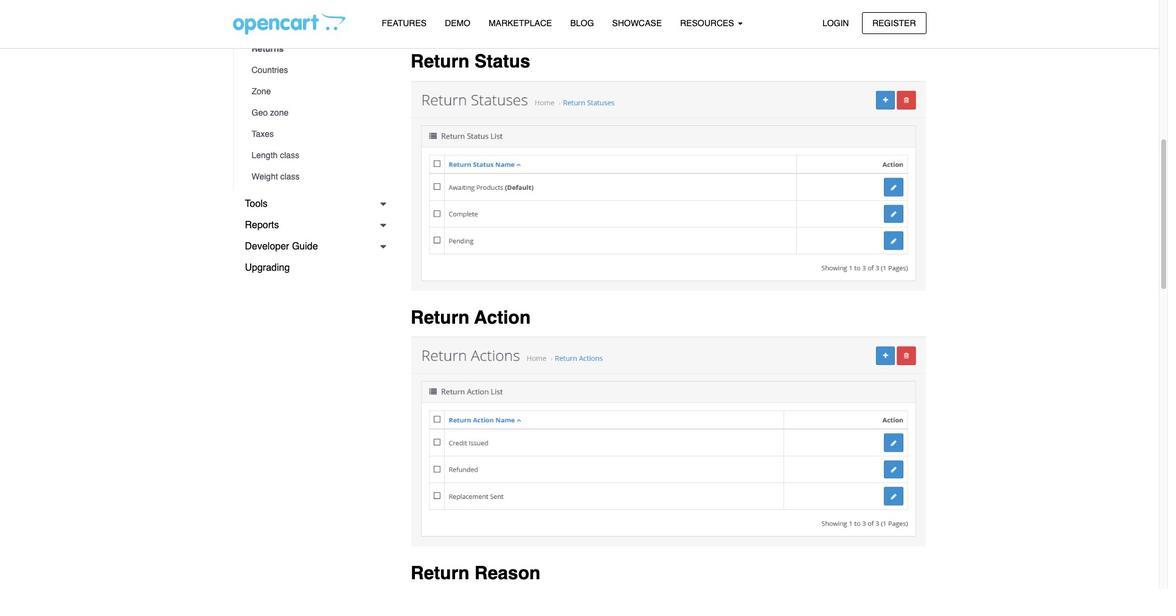 Task type: vqa. For each thing, say whether or not it's contained in the screenshot.
"Stock"
yes



Task type: describe. For each thing, give the bounding box(es) containing it.
login
[[823, 18, 849, 28]]

resources link
[[671, 13, 752, 34]]

status for stock status
[[275, 1, 298, 11]]

stock status
[[252, 1, 298, 11]]

returns link
[[240, 38, 393, 60]]

blog link
[[562, 13, 603, 34]]

return for return status
[[411, 51, 470, 72]]

demo
[[445, 18, 471, 28]]

order
[[252, 23, 274, 32]]

order status
[[252, 23, 299, 32]]

countries
[[252, 65, 288, 75]]

zone
[[270, 108, 289, 117]]

marketplace link
[[480, 13, 562, 34]]

order status link
[[240, 17, 393, 38]]

zone link
[[240, 81, 393, 102]]

weight
[[252, 172, 278, 181]]

login link
[[813, 12, 860, 34]]

showcase
[[613, 18, 662, 28]]

taxes
[[252, 129, 274, 139]]

developer guide link
[[233, 236, 393, 258]]

returns
[[252, 44, 284, 54]]

register
[[873, 18, 916, 28]]

zone
[[252, 86, 271, 96]]

reports link
[[233, 215, 393, 236]]

developer
[[245, 241, 289, 252]]

taxes link
[[240, 124, 393, 145]]

upgrading
[[245, 262, 290, 273]]

geo
[[252, 108, 268, 117]]

weight class
[[252, 172, 300, 181]]

reports
[[245, 220, 279, 231]]

countries link
[[240, 60, 393, 81]]

return for return reason
[[411, 562, 470, 584]]

2 return - list image from the top
[[411, 336, 927, 547]]

return for return action
[[411, 307, 470, 328]]

resources
[[681, 18, 737, 28]]

blog
[[571, 18, 594, 28]]

developer guide
[[245, 241, 318, 252]]



Task type: locate. For each thing, give the bounding box(es) containing it.
register link
[[863, 12, 927, 34]]

opencart - open source shopping cart solution image
[[233, 13, 345, 35]]

status
[[475, 51, 531, 72]]

demo link
[[436, 13, 480, 34]]

return action
[[411, 307, 531, 328]]

status down stock status
[[276, 23, 299, 32]]

class for weight class
[[280, 172, 300, 181]]

1 return from the top
[[411, 51, 470, 72]]

0 vertical spatial return - list image
[[411, 80, 927, 291]]

tools
[[245, 198, 268, 209]]

features link
[[373, 13, 436, 34]]

1 return - list image from the top
[[411, 80, 927, 291]]

showcase link
[[603, 13, 671, 34]]

length class link
[[240, 145, 393, 166]]

tools link
[[233, 194, 393, 215]]

reason
[[475, 562, 541, 584]]

1 class from the top
[[280, 150, 300, 160]]

return - list image
[[411, 80, 927, 291], [411, 336, 927, 547]]

return
[[411, 51, 470, 72], [411, 307, 470, 328], [411, 562, 470, 584]]

upgrading link
[[233, 258, 393, 279]]

class for length class
[[280, 150, 300, 160]]

1 vertical spatial class
[[280, 172, 300, 181]]

status for order status
[[276, 23, 299, 32]]

weight class link
[[240, 166, 393, 187]]

length
[[252, 150, 278, 160]]

2 vertical spatial return
[[411, 562, 470, 584]]

stock status link
[[240, 0, 393, 17]]

1 vertical spatial return - list image
[[411, 336, 927, 547]]

action
[[474, 307, 531, 328]]

status inside 'link'
[[276, 23, 299, 32]]

2 class from the top
[[280, 172, 300, 181]]

1 vertical spatial return
[[411, 307, 470, 328]]

return reason
[[411, 562, 541, 584]]

2 return from the top
[[411, 307, 470, 328]]

length class
[[252, 150, 300, 160]]

class right weight
[[280, 172, 300, 181]]

geo zone link
[[240, 102, 393, 124]]

status
[[275, 1, 298, 11], [276, 23, 299, 32]]

class right length
[[280, 150, 300, 160]]

3 return from the top
[[411, 562, 470, 584]]

stock
[[252, 1, 273, 11]]

guide
[[292, 241, 318, 252]]

features
[[382, 18, 427, 28]]

class
[[280, 150, 300, 160], [280, 172, 300, 181]]

0 vertical spatial return
[[411, 51, 470, 72]]

1 vertical spatial status
[[276, 23, 299, 32]]

marketplace
[[489, 18, 552, 28]]

0 vertical spatial status
[[275, 1, 298, 11]]

return status
[[411, 51, 531, 72]]

geo zone
[[252, 108, 289, 117]]

0 vertical spatial class
[[280, 150, 300, 160]]

status up opencart - open source shopping cart solution image
[[275, 1, 298, 11]]



